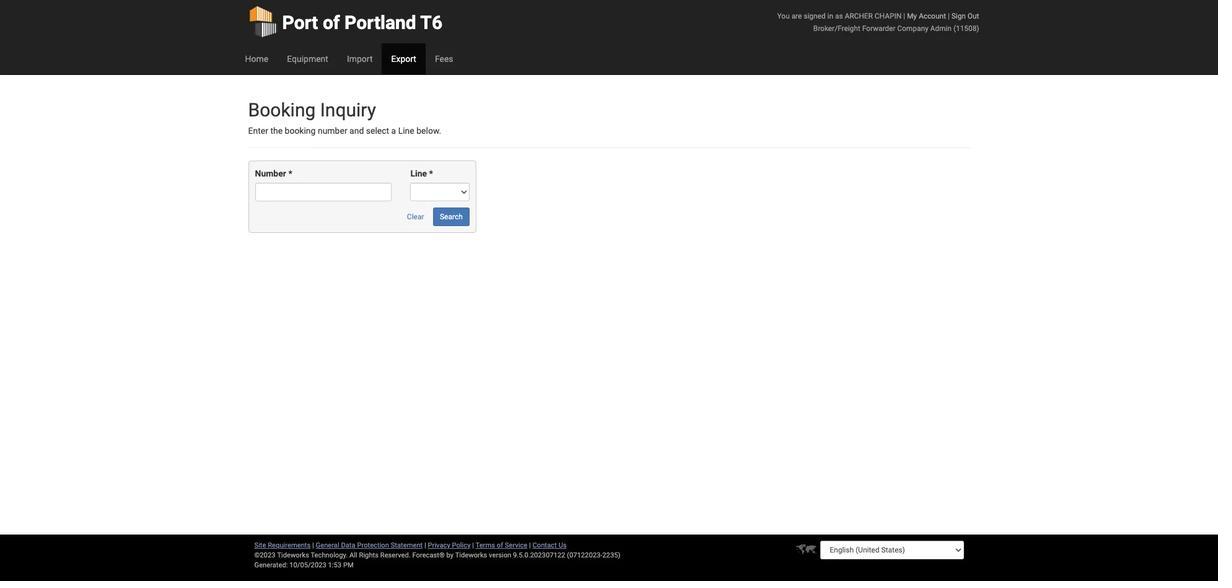 Task type: locate. For each thing, give the bounding box(es) containing it.
| up the tideworks
[[472, 542, 474, 550]]

| left sign at the top
[[948, 12, 950, 20]]

clear
[[407, 213, 424, 222]]

and
[[350, 126, 364, 136]]

2 * from the left
[[429, 169, 433, 179]]

forecast®
[[412, 552, 445, 560]]

version
[[489, 552, 511, 560]]

Number * text field
[[255, 183, 392, 202]]

in
[[828, 12, 834, 20]]

site requirements | general data protection statement | privacy policy | terms of service | contact us ©2023 tideworks technology. all rights reserved. forecast® by tideworks version 9.5.0.202307122 (07122023-2235) generated: 10/05/2023 1:53 pm
[[254, 542, 621, 570]]

general data protection statement link
[[316, 542, 423, 550]]

generated:
[[254, 562, 288, 570]]

1 horizontal spatial *
[[429, 169, 433, 179]]

of up version
[[497, 542, 503, 550]]

portland
[[345, 12, 416, 33]]

of right port on the top of the page
[[323, 12, 340, 33]]

select
[[366, 126, 389, 136]]

1 vertical spatial of
[[497, 542, 503, 550]]

9.5.0.202307122
[[513, 552, 565, 560]]

of
[[323, 12, 340, 33], [497, 542, 503, 550]]

are
[[792, 12, 802, 20]]

chapin
[[875, 12, 902, 20]]

number
[[255, 169, 286, 179]]

site requirements link
[[254, 542, 311, 550]]

all
[[350, 552, 357, 560]]

| left the my
[[904, 12, 906, 20]]

home button
[[236, 43, 278, 74]]

tideworks
[[455, 552, 487, 560]]

search
[[440, 213, 463, 222]]

contact
[[533, 542, 557, 550]]

fees
[[435, 54, 453, 64]]

booking inquiry enter the booking number and select a line below.
[[248, 99, 441, 136]]

* down below.
[[429, 169, 433, 179]]

clear button
[[400, 208, 431, 226]]

import button
[[338, 43, 382, 74]]

|
[[904, 12, 906, 20], [948, 12, 950, 20], [312, 542, 314, 550], [425, 542, 426, 550], [472, 542, 474, 550], [529, 542, 531, 550]]

equipment
[[287, 54, 328, 64]]

reserved.
[[380, 552, 411, 560]]

export
[[391, 54, 416, 64]]

enter
[[248, 126, 268, 136]]

general
[[316, 542, 339, 550]]

* right number
[[288, 169, 292, 179]]

forwarder
[[863, 24, 896, 33]]

archer
[[845, 12, 873, 20]]

number *
[[255, 169, 292, 179]]

booking
[[285, 126, 316, 136]]

(11508)
[[954, 24, 980, 33]]

line
[[398, 126, 415, 136], [411, 169, 427, 179]]

0 vertical spatial line
[[398, 126, 415, 136]]

1 * from the left
[[288, 169, 292, 179]]

line right a
[[398, 126, 415, 136]]

0 vertical spatial of
[[323, 12, 340, 33]]

privacy
[[428, 542, 450, 550]]

| up forecast® in the left bottom of the page
[[425, 542, 426, 550]]

fees button
[[426, 43, 463, 74]]

0 horizontal spatial *
[[288, 169, 292, 179]]

as
[[835, 12, 843, 20]]

line inside the "booking inquiry enter the booking number and select a line below."
[[398, 126, 415, 136]]

import
[[347, 54, 373, 64]]

home
[[245, 54, 268, 64]]

site
[[254, 542, 266, 550]]

*
[[288, 169, 292, 179], [429, 169, 433, 179]]

sign
[[952, 12, 966, 20]]

broker/freight
[[814, 24, 861, 33]]

1 horizontal spatial of
[[497, 542, 503, 550]]

policy
[[452, 542, 471, 550]]

line up the 'clear' "button"
[[411, 169, 427, 179]]

my
[[907, 12, 917, 20]]



Task type: vqa. For each thing, say whether or not it's contained in the screenshot.
CONTACT US link
yes



Task type: describe. For each thing, give the bounding box(es) containing it.
technology.
[[311, 552, 348, 560]]

port
[[282, 12, 318, 33]]

1:53
[[328, 562, 342, 570]]

* for line *
[[429, 169, 433, 179]]

booking
[[248, 99, 316, 121]]

1 vertical spatial line
[[411, 169, 427, 179]]

terms of service link
[[476, 542, 528, 550]]

sign out link
[[952, 12, 980, 20]]

terms
[[476, 542, 495, 550]]

requirements
[[268, 542, 311, 550]]

line *
[[411, 169, 433, 179]]

signed
[[804, 12, 826, 20]]

equipment button
[[278, 43, 338, 74]]

below.
[[417, 126, 441, 136]]

statement
[[391, 542, 423, 550]]

search button
[[433, 208, 470, 226]]

rights
[[359, 552, 379, 560]]

company
[[898, 24, 929, 33]]

port of portland t6 link
[[248, 0, 443, 43]]

out
[[968, 12, 980, 20]]

10/05/2023
[[290, 562, 327, 570]]

inquiry
[[320, 99, 376, 121]]

©2023 tideworks
[[254, 552, 309, 560]]

(07122023-
[[567, 552, 603, 560]]

number
[[318, 126, 347, 136]]

0 horizontal spatial of
[[323, 12, 340, 33]]

port of portland t6
[[282, 12, 443, 33]]

account
[[919, 12, 946, 20]]

| up the 9.5.0.202307122
[[529, 542, 531, 550]]

* for number *
[[288, 169, 292, 179]]

you
[[778, 12, 790, 20]]

us
[[559, 542, 567, 550]]

a
[[391, 126, 396, 136]]

pm
[[343, 562, 354, 570]]

of inside site requirements | general data protection statement | privacy policy | terms of service | contact us ©2023 tideworks technology. all rights reserved. forecast® by tideworks version 9.5.0.202307122 (07122023-2235) generated: 10/05/2023 1:53 pm
[[497, 542, 503, 550]]

service
[[505, 542, 528, 550]]

you are signed in as archer chapin | my account | sign out broker/freight forwarder company admin (11508)
[[778, 12, 980, 33]]

data
[[341, 542, 356, 550]]

by
[[447, 552, 454, 560]]

| left general
[[312, 542, 314, 550]]

privacy policy link
[[428, 542, 471, 550]]

contact us link
[[533, 542, 567, 550]]

the
[[270, 126, 283, 136]]

protection
[[357, 542, 389, 550]]

my account link
[[907, 12, 946, 20]]

admin
[[931, 24, 952, 33]]

2235)
[[603, 552, 621, 560]]

t6
[[420, 12, 443, 33]]

export button
[[382, 43, 426, 74]]



